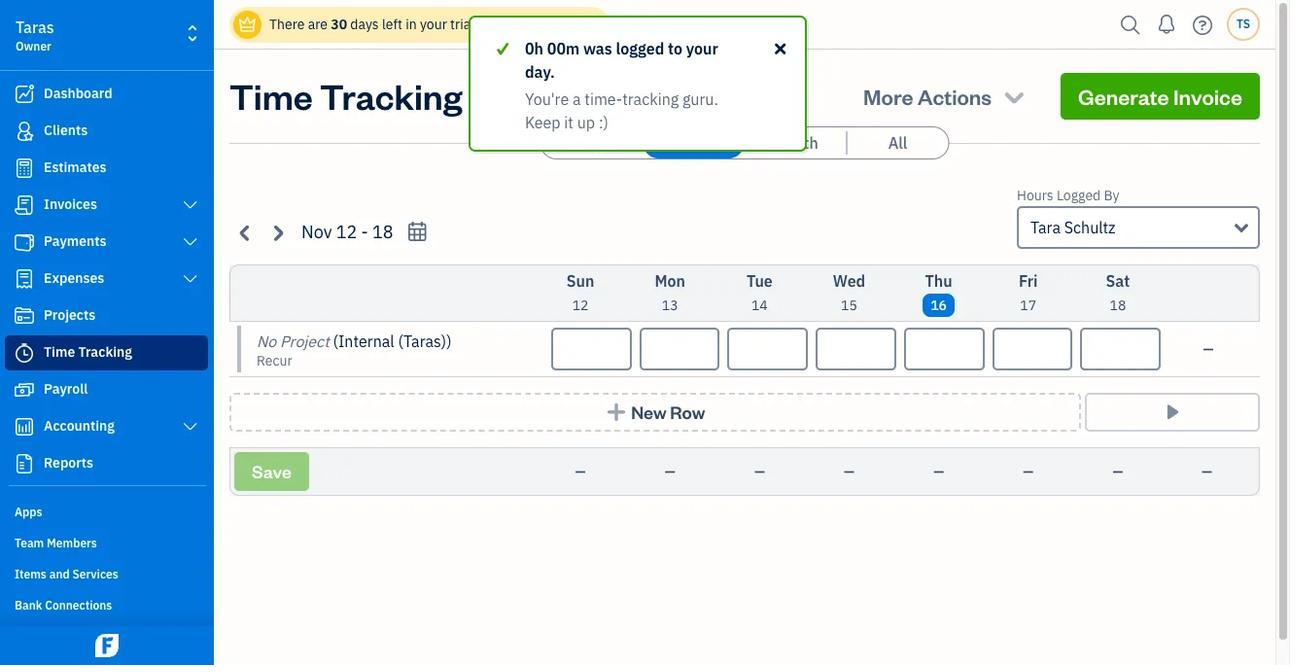 Task type: vqa. For each thing, say whether or not it's contained in the screenshot.
first Duration text box from the right
yes



Task type: locate. For each thing, give the bounding box(es) containing it.
items
[[15, 567, 47, 581]]

1 vertical spatial chevron large down image
[[181, 234, 199, 250]]

tara schultz button
[[1017, 206, 1260, 249]]

previous week image
[[234, 221, 257, 244]]

time down "there"
[[229, 73, 313, 119]]

ts button
[[1227, 8, 1260, 41]]

1 horizontal spatial time
[[229, 73, 313, 119]]

chevrondown image
[[1001, 83, 1028, 110]]

chevron large down image
[[181, 197, 199, 213], [181, 234, 199, 250]]

expenses
[[44, 269, 104, 287]]

team members
[[15, 536, 97, 550]]

generate invoice button
[[1061, 73, 1260, 120]]

0 vertical spatial time tracking
[[229, 73, 462, 119]]

hours logged by
[[1017, 187, 1120, 204]]

connections
[[45, 598, 112, 613]]

18 right -
[[372, 221, 393, 243]]

Duration text field
[[1081, 328, 1161, 370]]

you're
[[525, 89, 569, 109]]

3 duration text field from the left
[[728, 328, 808, 370]]

1 horizontal spatial 12
[[572, 297, 589, 314]]

main element
[[0, 0, 277, 665]]

payment image
[[13, 232, 36, 252]]

chevron large down image for expenses
[[181, 271, 199, 287]]

your
[[420, 16, 447, 33], [686, 39, 718, 58]]

your right in
[[420, 16, 447, 33]]

chevron large down image inside "accounting" link
[[181, 419, 199, 435]]

chevron large down image left previous week icon
[[181, 234, 199, 250]]

duration text field down 14
[[728, 328, 808, 370]]

new
[[631, 401, 667, 423]]

0 vertical spatial chevron large down image
[[181, 271, 199, 287]]

all link
[[847, 127, 949, 158]]

16
[[931, 297, 947, 314]]

18 inside sat 18
[[1110, 297, 1126, 314]]

2 chevron large down image from the top
[[181, 234, 199, 250]]

chevron large down image inside the payments link
[[181, 234, 199, 250]]

status
[[0, 16, 1276, 152]]

days
[[350, 16, 379, 33]]

chevron large down image down the payments link
[[181, 271, 199, 287]]

tracking down 'left' at top left
[[320, 73, 462, 119]]

invoice image
[[13, 195, 36, 215]]

invoice
[[1174, 83, 1243, 110]]

1 horizontal spatial tracking
[[320, 73, 462, 119]]

chevron large down image for invoices
[[181, 197, 199, 213]]

1 chevron large down image from the top
[[181, 197, 199, 213]]

notifications image
[[1151, 5, 1182, 44]]

1 vertical spatial chevron large down image
[[181, 419, 199, 435]]

1 horizontal spatial your
[[686, 39, 718, 58]]

1 vertical spatial tracking
[[78, 343, 132, 361]]

thu
[[925, 271, 953, 291]]

time tracking
[[229, 73, 462, 119], [44, 343, 132, 361]]

time
[[229, 73, 313, 119], [44, 343, 75, 361]]

taras
[[16, 18, 54, 37]]

up
[[577, 113, 595, 132]]

0h 00m was logged to your day. you're a time-tracking guru. keep it up :)
[[525, 39, 718, 132]]

day.
[[525, 62, 555, 82]]

time tracking down 30 at left top
[[229, 73, 462, 119]]

generate invoice
[[1078, 83, 1243, 110]]

your right to
[[686, 39, 718, 58]]

items and services link
[[5, 559, 208, 588]]

0 vertical spatial tracking
[[320, 73, 462, 119]]

12 down sun
[[572, 297, 589, 314]]

0 vertical spatial your
[[420, 16, 447, 33]]

duration text field down 15
[[816, 328, 896, 370]]

time right timer image
[[44, 343, 75, 361]]

5 duration text field from the left
[[904, 328, 985, 370]]

0 horizontal spatial tracking
[[78, 343, 132, 361]]

0 horizontal spatial your
[[420, 16, 447, 33]]

payments link
[[5, 225, 208, 260]]

ts
[[1237, 17, 1251, 31]]

time tracking inside main element
[[44, 343, 132, 361]]

tracking
[[320, 73, 462, 119], [78, 343, 132, 361]]

more actions button
[[846, 73, 1045, 120]]

duration text field down 16
[[904, 328, 985, 370]]

time inside main element
[[44, 343, 75, 361]]

report image
[[13, 454, 36, 474]]

chevron large down image down payroll link
[[181, 419, 199, 435]]

there
[[269, 16, 305, 33]]

chevron large down image down estimates "link"
[[181, 197, 199, 213]]

project image
[[13, 306, 36, 326]]

by
[[1104, 187, 1120, 204]]

0 horizontal spatial time tracking
[[44, 343, 132, 361]]

0 vertical spatial chevron large down image
[[181, 197, 199, 213]]

new row
[[631, 401, 705, 423]]

accounting
[[44, 417, 115, 435]]

18 down the sat
[[1110, 297, 1126, 314]]

apps
[[15, 505, 42, 519]]

actions
[[918, 83, 992, 110]]

estimates
[[44, 158, 107, 176]]

dashboard image
[[13, 85, 36, 104]]

2 duration text field from the left
[[640, 328, 720, 370]]

0 horizontal spatial 12
[[336, 221, 357, 243]]

thu 16
[[925, 271, 953, 314]]

0 vertical spatial 18
[[372, 221, 393, 243]]

upgrade account link
[[482, 16, 594, 33]]

account
[[542, 16, 594, 33]]

12 inside sun 12
[[572, 297, 589, 314]]

all
[[888, 133, 908, 153]]

chevron large down image
[[181, 271, 199, 287], [181, 419, 199, 435]]

chevron large down image inside the expenses link
[[181, 271, 199, 287]]

there are 30 days left in your trial. upgrade account
[[269, 16, 594, 33]]

0 horizontal spatial time
[[44, 343, 75, 361]]

12 left -
[[336, 221, 357, 243]]

invoices
[[44, 195, 97, 213]]

reports link
[[5, 446, 208, 481]]

more
[[864, 83, 913, 110]]

1 chevron large down image from the top
[[181, 271, 199, 287]]

money image
[[13, 380, 36, 400]]

tracking down 'projects' link
[[78, 343, 132, 361]]

1 horizontal spatial time tracking
[[229, 73, 462, 119]]

and
[[49, 567, 70, 581]]

status containing 0h 00m was logged to your day.
[[0, 16, 1276, 152]]

2 chevron large down image from the top
[[181, 419, 199, 435]]

clients
[[44, 122, 88, 139]]

1 vertical spatial 18
[[1110, 297, 1126, 314]]

6 duration text field from the left
[[992, 328, 1073, 370]]

guru.
[[683, 89, 718, 109]]

wed
[[833, 271, 866, 291]]

go to help image
[[1187, 10, 1218, 39]]

no project ( internal (taras) ) recur
[[257, 332, 452, 370]]

Duration text field
[[551, 328, 632, 370], [640, 328, 720, 370], [728, 328, 808, 370], [816, 328, 896, 370], [904, 328, 985, 370], [992, 328, 1073, 370]]

1 vertical spatial time
[[44, 343, 75, 361]]

time tracking down 'projects' link
[[44, 343, 132, 361]]

plus image
[[605, 403, 628, 422]]

expenses link
[[5, 262, 208, 297]]

1 vertical spatial 12
[[572, 297, 589, 314]]

duration text field down sun 12
[[551, 328, 632, 370]]

mon
[[655, 271, 685, 291]]

team members link
[[5, 528, 208, 557]]

duration text field down the 17
[[992, 328, 1073, 370]]

it
[[564, 113, 574, 132]]

(
[[333, 332, 338, 351]]

a
[[573, 89, 581, 109]]

tara schultz
[[1031, 218, 1116, 237]]

left
[[382, 16, 402, 33]]

1 vertical spatial time tracking
[[44, 343, 132, 361]]

apps link
[[5, 497, 208, 526]]

30
[[331, 16, 347, 33]]

taras owner
[[16, 18, 54, 53]]

duration text field down 13
[[640, 328, 720, 370]]

next week image
[[266, 221, 289, 244]]

1 horizontal spatial 18
[[1110, 297, 1126, 314]]

0 vertical spatial 12
[[336, 221, 357, 243]]

1 vertical spatial your
[[686, 39, 718, 58]]

internal
[[338, 332, 394, 351]]

row
[[670, 401, 705, 423]]

are
[[308, 16, 328, 33]]

bank connections
[[15, 598, 112, 613]]

new row button
[[229, 393, 1081, 432]]

12
[[336, 221, 357, 243], [572, 297, 589, 314]]

chevron large down image for payments
[[181, 234, 199, 250]]



Task type: describe. For each thing, give the bounding box(es) containing it.
crown image
[[237, 14, 258, 35]]

was
[[583, 39, 612, 58]]

nov 12 - 18
[[301, 221, 393, 243]]

generate
[[1078, 83, 1169, 110]]

payments
[[44, 232, 107, 250]]

tue
[[747, 271, 773, 291]]

project
[[280, 332, 329, 351]]

projects
[[44, 306, 96, 324]]

sun
[[567, 271, 594, 291]]

12 for nov
[[336, 221, 357, 243]]

dashboard link
[[5, 77, 208, 112]]

:)
[[599, 113, 609, 132]]

estimate image
[[13, 158, 36, 178]]

members
[[47, 536, 97, 550]]

0h
[[525, 39, 544, 58]]

time tracking link
[[5, 335, 208, 370]]

search image
[[1115, 10, 1146, 39]]

items and services
[[15, 567, 118, 581]]

team
[[15, 536, 44, 550]]

bank
[[15, 598, 42, 613]]

start timer image
[[1162, 403, 1184, 422]]

logged
[[616, 39, 664, 58]]

00m
[[547, 39, 580, 58]]

client image
[[13, 122, 36, 141]]

keep
[[525, 113, 561, 132]]

hours
[[1017, 187, 1054, 204]]

sat
[[1106, 271, 1130, 291]]

(taras)
[[398, 332, 446, 351]]

more actions
[[864, 83, 992, 110]]

payroll link
[[5, 372, 208, 407]]

17
[[1020, 297, 1037, 314]]

estimates link
[[5, 151, 208, 186]]

no
[[257, 332, 276, 351]]

0 vertical spatial time
[[229, 73, 313, 119]]

your inside 0h 00m was logged to your day. you're a time-tracking guru. keep it up :)
[[686, 39, 718, 58]]

to
[[668, 39, 683, 58]]

tue 14
[[747, 271, 773, 314]]

13
[[662, 297, 678, 314]]

choose a date image
[[406, 221, 428, 243]]

schultz
[[1064, 218, 1116, 237]]

chart image
[[13, 417, 36, 437]]

chevron large down image for accounting
[[181, 419, 199, 435]]

tracking
[[623, 89, 679, 109]]

wed 15
[[833, 271, 866, 314]]

fri
[[1019, 271, 1038, 291]]

freshbooks image
[[91, 634, 123, 657]]

15
[[841, 297, 858, 314]]

reports
[[44, 454, 93, 472]]

check image
[[494, 37, 512, 60]]

4 duration text field from the left
[[816, 328, 896, 370]]

bank connections link
[[5, 590, 208, 619]]

owner
[[16, 39, 51, 53]]

accounting link
[[5, 409, 208, 444]]

14
[[752, 297, 768, 314]]

tracking inside main element
[[78, 343, 132, 361]]

1 duration text field from the left
[[551, 328, 632, 370]]

sat 18
[[1106, 271, 1130, 314]]

close image
[[772, 37, 790, 60]]

dashboard
[[44, 85, 112, 102]]

clients link
[[5, 114, 208, 149]]

time-
[[585, 89, 623, 109]]

)
[[446, 332, 452, 351]]

expense image
[[13, 269, 36, 289]]

nov
[[301, 221, 332, 243]]

sun 12
[[567, 271, 594, 314]]

0 horizontal spatial 18
[[372, 221, 393, 243]]

in
[[406, 16, 417, 33]]

logged
[[1057, 187, 1101, 204]]

upgrade
[[485, 16, 539, 33]]

projects link
[[5, 299, 208, 334]]

trial.
[[450, 16, 478, 33]]

fri 17
[[1019, 271, 1038, 314]]

mon 13
[[655, 271, 685, 314]]

12 for sun
[[572, 297, 589, 314]]

recur
[[257, 352, 292, 370]]

timer image
[[13, 343, 36, 363]]



